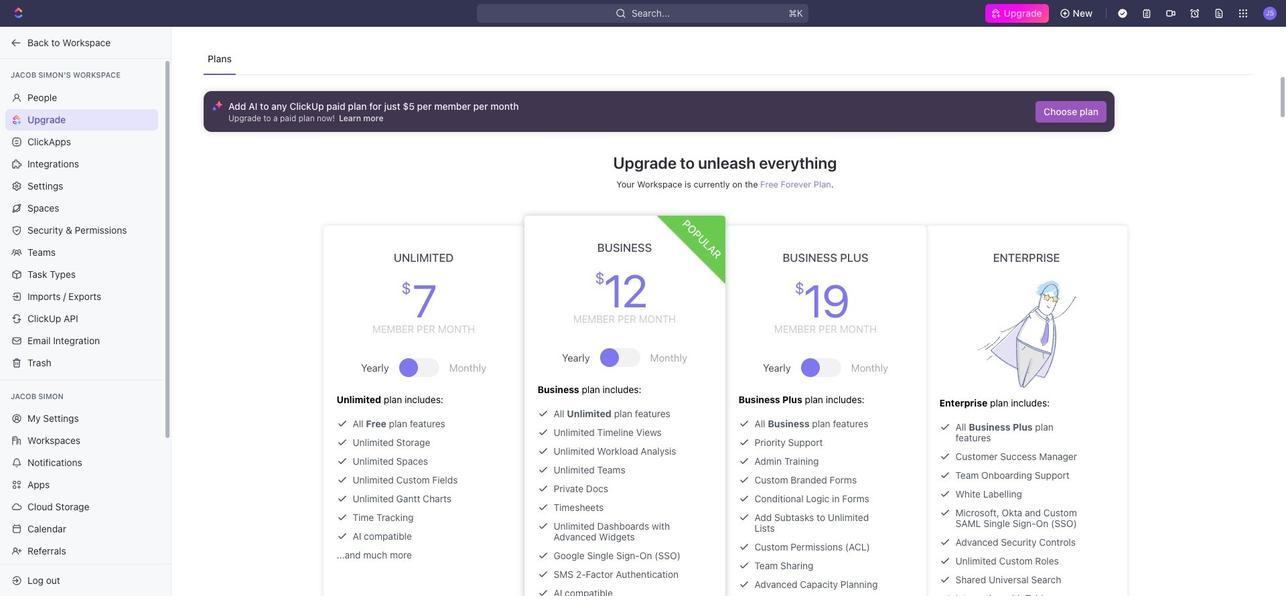 Task type: vqa. For each thing, say whether or not it's contained in the screenshot.
apply template
no



Task type: describe. For each thing, give the bounding box(es) containing it.
enterprise image
[[977, 281, 1077, 388]]



